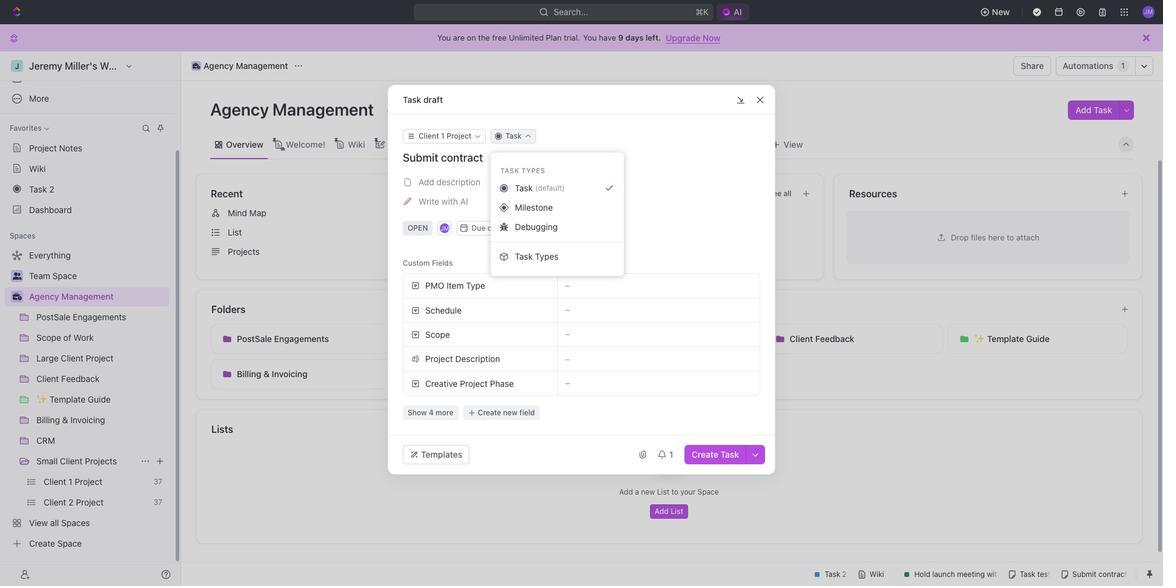 Task type: locate. For each thing, give the bounding box(es) containing it.
milestone button
[[496, 198, 619, 218]]

add left a
[[620, 488, 633, 497]]

0 vertical spatial projects
[[228, 247, 260, 257]]

resource management
[[547, 227, 637, 238]]

0 vertical spatial agency
[[204, 61, 234, 71]]

ai
[[461, 196, 468, 207]]

billing & invoicing
[[237, 369, 308, 379]]

2 vertical spatial agency management
[[29, 292, 114, 302]]

wiki link up ‎task 2 link
[[5, 159, 170, 178]]

of right 'a'
[[643, 247, 651, 257]]

1 vertical spatial task types
[[515, 252, 559, 262]]

types up task (default)
[[522, 167, 546, 175]]

agency right business time icon
[[204, 61, 234, 71]]

1 down resource
[[572, 247, 576, 257]]

0 vertical spatial small client projects
[[606, 369, 689, 379]]

list down mind
[[228, 227, 242, 238]]

you
[[438, 33, 451, 42], [583, 33, 597, 42]]

2 horizontal spatial projects
[[656, 369, 689, 379]]

wiki up ‎task
[[29, 163, 46, 174]]

of up project description
[[449, 334, 457, 344]]

upgrade
[[666, 32, 701, 43]]

tree
[[5, 246, 170, 554]]

fields
[[432, 259, 453, 268]]

scope inside the custom fields element
[[426, 329, 450, 340]]

0 vertical spatial list
[[228, 227, 242, 238]]

1 vertical spatial agency
[[210, 99, 269, 119]]

1 vertical spatial wiki
[[29, 163, 46, 174]]

small client projects button
[[580, 359, 759, 390]]

2 vertical spatial projects
[[85, 456, 117, 467]]

add for add task
[[1076, 105, 1092, 115]]

all
[[482, 189, 490, 198], [784, 189, 792, 198]]

1 horizontal spatial see
[[769, 189, 782, 198]]

pmo
[[426, 281, 445, 291]]

wiki
[[348, 139, 365, 149], [29, 163, 46, 174]]

create task button
[[685, 446, 747, 465]]

list link
[[206, 223, 500, 242]]

1 horizontal spatial you
[[583, 33, 597, 42]]

of
[[643, 247, 651, 257], [449, 334, 457, 344]]

engagements
[[274, 334, 329, 344]]

timeline link
[[575, 136, 612, 153]]

1 horizontal spatial of
[[643, 247, 651, 257]]

0 horizontal spatial work
[[459, 334, 480, 344]]

1 vertical spatial to
[[672, 488, 679, 497]]

overall process
[[493, 139, 555, 149]]

project up crm
[[426, 354, 453, 364]]

types inside button
[[535, 252, 559, 262]]

2 vertical spatial agency
[[29, 292, 59, 302]]

you left have
[[583, 33, 597, 42]]

0 vertical spatial wiki
[[348, 139, 365, 149]]

0 vertical spatial wiki link
[[346, 136, 365, 153]]

1 horizontal spatial see all button
[[764, 187, 797, 201]]

folders
[[212, 304, 246, 315]]

0 horizontal spatial list
[[228, 227, 242, 238]]

custom fields element
[[403, 273, 761, 421]]

tree containing agency management
[[5, 246, 170, 554]]

project down the favorites button
[[29, 143, 57, 153]]

the
[[478, 33, 490, 42]]

agency management link
[[189, 59, 291, 73], [29, 287, 167, 307]]

task types
[[501, 167, 546, 175], [515, 252, 559, 262]]

agency right business time image
[[29, 292, 59, 302]]

wiki link right welcome!
[[346, 136, 365, 153]]

you are on the free unlimited plan trial. you have 9 days left. upgrade now
[[438, 32, 721, 43]]

0 vertical spatial small
[[606, 369, 628, 379]]

2 vertical spatial list
[[671, 507, 684, 516]]

description
[[437, 177, 481, 187]]

to left your
[[672, 488, 679, 497]]

task left draft at the top left
[[403, 94, 422, 105]]

management
[[236, 61, 288, 71], [273, 99, 374, 119], [586, 227, 637, 238], [61, 292, 114, 302]]

task types up task (default)
[[501, 167, 546, 175]]

agency
[[204, 61, 234, 71], [210, 99, 269, 119], [29, 292, 59, 302]]

description
[[456, 354, 500, 364]]

1 horizontal spatial small
[[606, 369, 628, 379]]

favorites button
[[5, 121, 54, 136]]

wiki right welcome!
[[348, 139, 365, 149]]

space
[[698, 488, 719, 497]]

0 vertical spatial work
[[653, 247, 674, 257]]

small client projects
[[606, 369, 689, 379], [36, 456, 117, 467]]

1 all from the left
[[482, 189, 490, 198]]

to
[[1007, 232, 1015, 242], [672, 488, 679, 497]]

draft
[[424, 94, 443, 105]]

work
[[653, 247, 674, 257], [459, 334, 480, 344]]

project notes
[[29, 143, 82, 153]]

🤝
[[530, 247, 540, 256]]

0 vertical spatial types
[[522, 167, 546, 175]]

1 vertical spatial wiki link
[[5, 159, 170, 178]]

list down add a new list to your space
[[671, 507, 684, 516]]

small
[[606, 369, 628, 379], [36, 456, 58, 467]]

✨ template guide
[[975, 334, 1050, 344]]

business time image
[[193, 63, 200, 69]]

1 right automations
[[1122, 61, 1126, 70]]

0 horizontal spatial of
[[449, 334, 457, 344]]

2 horizontal spatial list
[[671, 507, 684, 516]]

scope
[[616, 247, 641, 257], [426, 329, 450, 340], [421, 334, 447, 344]]

0 horizontal spatial to
[[672, 488, 679, 497]]

1 horizontal spatial small client projects
[[606, 369, 689, 379]]

add inside "button"
[[655, 507, 669, 516]]

item
[[447, 281, 464, 291]]

1 horizontal spatial all
[[784, 189, 792, 198]]

agency up overview
[[210, 99, 269, 119]]

on
[[467, 33, 476, 42]]

a
[[608, 247, 614, 257]]

you left are on the left of page
[[438, 33, 451, 42]]

project
[[29, 143, 57, 153], [578, 247, 606, 257], [426, 354, 453, 364], [460, 379, 488, 389]]

0 horizontal spatial wiki
[[29, 163, 46, 174]]

0 horizontal spatial small
[[36, 456, 58, 467]]

management inside sidebar navigation
[[61, 292, 114, 302]]

add down add a new list to your space
[[655, 507, 669, 516]]

a
[[635, 488, 639, 497]]

list right new
[[657, 488, 670, 497]]

add up write
[[419, 177, 434, 187]]

0 horizontal spatial see all button
[[462, 187, 495, 201]]

add list
[[655, 507, 684, 516]]

0 vertical spatial task types
[[501, 167, 546, 175]]

0 horizontal spatial you
[[438, 33, 451, 42]]

new
[[993, 7, 1010, 17]]

guide
[[1027, 334, 1050, 344]]

1 vertical spatial 1
[[572, 247, 576, 257]]

agency management up welcome! link
[[210, 99, 378, 119]]

small client projects inside button
[[606, 369, 689, 379]]

creative project phase
[[426, 379, 514, 389]]

template
[[988, 334, 1025, 344]]

see all
[[467, 189, 490, 198], [769, 189, 792, 198]]

1 vertical spatial types
[[535, 252, 559, 262]]

docs
[[530, 189, 553, 199]]

show 4 more button
[[403, 406, 459, 421]]

0 horizontal spatial see all
[[467, 189, 490, 198]]

1 vertical spatial agency management link
[[29, 287, 167, 307]]

sidebar navigation
[[0, 52, 181, 587]]

1 vertical spatial list
[[657, 488, 670, 497]]

1 vertical spatial of
[[449, 334, 457, 344]]

1 horizontal spatial wiki
[[348, 139, 365, 149]]

task left process
[[506, 132, 522, 141]]

0 horizontal spatial small client projects
[[36, 456, 117, 467]]

1 horizontal spatial 1
[[1122, 61, 1126, 70]]

2 see from the left
[[769, 189, 782, 198]]

1 vertical spatial small client projects
[[36, 456, 117, 467]]

2 see all button from the left
[[764, 187, 797, 201]]

new button
[[976, 2, 1018, 22]]

add inside button
[[419, 177, 434, 187]]

9
[[619, 33, 624, 42]]

billing & invoicing button
[[211, 359, 390, 390]]

milestone
[[515, 202, 553, 213]]

work down untitled "link"
[[653, 247, 674, 257]]

0 horizontal spatial projects
[[85, 456, 117, 467]]

1 horizontal spatial agency management link
[[189, 59, 291, 73]]

scope inside "scope of work" button
[[421, 334, 447, 344]]

see for 1st see all button from the left
[[467, 189, 480, 198]]

1 see from the left
[[467, 189, 480, 198]]

0 horizontal spatial all
[[482, 189, 490, 198]]

feedback
[[816, 334, 855, 344]]

add down automations
[[1076, 105, 1092, 115]]

share button
[[1014, 56, 1052, 76]]

types down 👥
[[535, 252, 559, 262]]

0 vertical spatial to
[[1007, 232, 1015, 242]]

1 vertical spatial small
[[36, 456, 58, 467]]

1 vertical spatial work
[[459, 334, 480, 344]]

scope for scope of work
[[421, 334, 447, 344]]

with
[[442, 196, 458, 207]]

write with ai button
[[399, 192, 764, 212]]

to right here
[[1007, 232, 1015, 242]]

1 vertical spatial agency management
[[210, 99, 378, 119]]

add for add a new list to your space
[[620, 488, 633, 497]]

✨ template guide button
[[949, 324, 1128, 355]]

add
[[1076, 105, 1092, 115], [419, 177, 434, 187], [620, 488, 633, 497], [655, 507, 669, 516]]

left.
[[646, 33, 661, 42]]

agency management right business time icon
[[204, 61, 288, 71]]

task inside dropdown button
[[506, 132, 522, 141]]

invoicing
[[272, 369, 308, 379]]

small inside button
[[606, 369, 628, 379]]

2 all from the left
[[784, 189, 792, 198]]

add description
[[419, 177, 481, 187]]

lists button
[[211, 422, 1129, 437]]

add inside button
[[1076, 105, 1092, 115]]

2 you from the left
[[583, 33, 597, 42]]

wiki link
[[346, 136, 365, 153], [5, 159, 170, 178]]

list
[[228, 227, 242, 238], [657, 488, 670, 497], [671, 507, 684, 516]]

0 vertical spatial 1
[[1122, 61, 1126, 70]]

of inside "scope of work" button
[[449, 334, 457, 344]]

dashboard link
[[5, 200, 170, 219]]

1 vertical spatial projects
[[656, 369, 689, 379]]

all for second see all button from left
[[784, 189, 792, 198]]

dashboards
[[29, 73, 76, 83]]

see all button
[[462, 187, 495, 201], [764, 187, 797, 201]]

0 horizontal spatial see
[[467, 189, 480, 198]]

show
[[408, 409, 427, 418]]

agency management right business time image
[[29, 292, 114, 302]]

1 horizontal spatial see all
[[769, 189, 792, 198]]

free
[[492, 33, 507, 42]]

work up project description
[[459, 334, 480, 344]]

task types down 👥
[[515, 252, 559, 262]]

resources button
[[849, 187, 1112, 201]]



Task type: describe. For each thing, give the bounding box(es) containing it.
work inside button
[[459, 334, 480, 344]]

all for 1st see all button from the left
[[482, 189, 490, 198]]

overview link
[[224, 136, 264, 153]]

project down description
[[460, 379, 488, 389]]

1 you from the left
[[438, 33, 451, 42]]

4
[[429, 409, 434, 418]]

task down automations
[[1094, 105, 1113, 115]]

0 vertical spatial of
[[643, 247, 651, 257]]

upgrade now link
[[666, 32, 721, 43]]

0 vertical spatial agency management link
[[189, 59, 291, 73]]

task types inside button
[[515, 252, 559, 262]]

business time image
[[12, 293, 22, 301]]

👥
[[530, 228, 540, 237]]

bug image
[[500, 223, 509, 232]]

project inside sidebar navigation
[[29, 143, 57, 153]]

organizational chart link
[[385, 136, 470, 153]]

✨
[[975, 334, 985, 344]]

1 see all button from the left
[[462, 187, 495, 201]]

create
[[692, 450, 719, 460]]

0 vertical spatial agency management
[[204, 61, 288, 71]]

resources
[[850, 189, 898, 199]]

recent
[[211, 189, 243, 199]]

tree inside sidebar navigation
[[5, 246, 170, 554]]

project description
[[426, 354, 500, 364]]

small client projects inside "link"
[[36, 456, 117, 467]]

show 4 more
[[408, 409, 454, 418]]

1 horizontal spatial work
[[653, 247, 674, 257]]

project notes link
[[5, 138, 170, 158]]

add for add description
[[419, 177, 434, 187]]

‎task
[[29, 184, 47, 194]]

write
[[419, 196, 440, 207]]

unlimited
[[509, 33, 544, 42]]

map
[[250, 208, 267, 218]]

0 horizontal spatial wiki link
[[5, 159, 170, 178]]

task down 👥
[[515, 252, 533, 262]]

0 horizontal spatial 1
[[572, 247, 576, 257]]

no lists icon. image
[[645, 439, 694, 488]]

search...
[[554, 7, 589, 17]]

task draft
[[403, 94, 443, 105]]

wiki inside sidebar navigation
[[29, 163, 46, 174]]

&
[[264, 369, 270, 379]]

task right the create
[[721, 450, 740, 460]]

type
[[466, 281, 485, 291]]

task down overall
[[501, 167, 520, 175]]

client feedback button
[[764, 324, 944, 355]]

are
[[453, 33, 465, 42]]

scope of work button
[[395, 324, 575, 355]]

phase
[[490, 379, 514, 389]]

projects inside "link"
[[85, 456, 117, 467]]

lists
[[212, 424, 233, 435]]

client feedback
[[790, 334, 855, 344]]

2 see all from the left
[[769, 189, 792, 198]]

favorites
[[10, 124, 42, 133]]

resource
[[547, 227, 584, 238]]

agency management inside sidebar navigation
[[29, 292, 114, 302]]

untitled link
[[525, 204, 819, 223]]

organizational chart
[[388, 139, 470, 149]]

organizational
[[388, 139, 446, 149]]

drop files here to attach
[[951, 232, 1040, 242]]

drop
[[951, 232, 969, 242]]

creative
[[426, 379, 458, 389]]

add a new list to your space
[[620, 488, 719, 497]]

client inside the small client projects "link"
[[60, 456, 83, 467]]

list inside "button"
[[671, 507, 684, 516]]

create task
[[692, 450, 740, 460]]

chart
[[448, 139, 470, 149]]

crm button
[[395, 359, 575, 390]]

debugging
[[515, 222, 558, 232]]

untitled
[[547, 208, 578, 218]]

agency inside sidebar navigation
[[29, 292, 59, 302]]

here
[[989, 232, 1005, 242]]

scope of work
[[421, 334, 480, 344]]

client inside client feedback 'button'
[[790, 334, 814, 344]]

dashboards link
[[5, 68, 170, 88]]

mind map link
[[206, 204, 500, 223]]

task button
[[491, 129, 536, 144]]

add description button
[[399, 173, 764, 192]]

task up milestone at left
[[515, 183, 533, 193]]

now
[[703, 32, 721, 43]]

more
[[436, 409, 454, 418]]

scope for scope
[[426, 329, 450, 340]]

timeline
[[578, 139, 612, 149]]

process
[[523, 139, 555, 149]]

1 horizontal spatial list
[[657, 488, 670, 497]]

1 horizontal spatial wiki link
[[346, 136, 365, 153]]

overview
[[226, 139, 264, 149]]

1 see all from the left
[[467, 189, 490, 198]]

small inside "link"
[[36, 456, 58, 467]]

overall process link
[[490, 136, 555, 153]]

postsale
[[237, 334, 272, 344]]

0 horizontal spatial agency management link
[[29, 287, 167, 307]]

Task Name text field
[[403, 151, 763, 165]]

projects link
[[206, 242, 500, 262]]

welcome!
[[286, 139, 326, 149]]

mind map
[[228, 208, 267, 218]]

see for second see all button from left
[[769, 189, 782, 198]]

‎task 2
[[29, 184, 54, 194]]

custom
[[403, 259, 430, 268]]

attach
[[1017, 232, 1040, 242]]

schedule
[[426, 305, 462, 316]]

projects inside button
[[656, 369, 689, 379]]

client inside small client projects button
[[630, 369, 653, 379]]

⌘k
[[696, 7, 709, 17]]

‎task 2 link
[[5, 179, 170, 199]]

add task button
[[1069, 101, 1120, 120]]

small client projects link
[[36, 452, 136, 472]]

1 horizontal spatial to
[[1007, 232, 1015, 242]]

debugging button
[[496, 218, 619, 237]]

add for add list
[[655, 507, 669, 516]]

1 horizontal spatial projects
[[228, 247, 260, 257]]

pencil image
[[404, 198, 412, 206]]

postsale engagements button
[[211, 324, 390, 355]]

project left 'a'
[[578, 247, 606, 257]]

dashboard
[[29, 205, 72, 215]]

share
[[1021, 61, 1045, 71]]

files
[[972, 232, 987, 242]]

days
[[626, 33, 644, 42]]

crm
[[421, 369, 440, 379]]

overall
[[493, 139, 521, 149]]

pmo item type
[[426, 281, 485, 291]]

your
[[681, 488, 696, 497]]



Task type: vqa. For each thing, say whether or not it's contained in the screenshot.
Billing & Invoicing 'button'
yes



